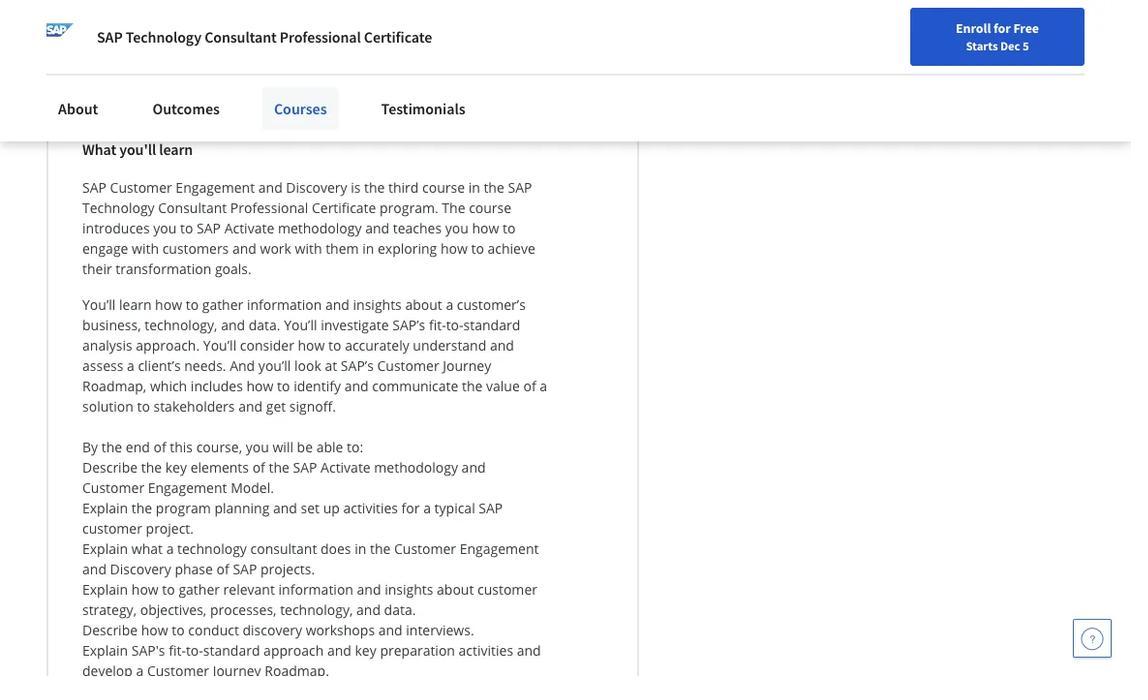 Task type: describe. For each thing, give the bounding box(es) containing it.
hours
[[167, 93, 200, 110]]

0 vertical spatial insights
[[353, 295, 402, 313]]

2 horizontal spatial you
[[445, 218, 469, 237]]

customer inside sap customer engagement and discovery is the third course in the sap technology consultant professional certificate program. the course introduces you to sap activate methodology and teaches you how to engage with customers and work with them in exploring how to achieve their transformation goals.
[[110, 178, 172, 196]]

a left typical
[[423, 498, 431, 517]]

what you'll learn
[[82, 140, 193, 159]]

0 vertical spatial course
[[422, 178, 465, 196]]

roadmap,
[[82, 376, 147, 395]]

enroll for free starts dec 5
[[956, 19, 1039, 53]]

methodology inside 'you'll learn how to gather information and insights about a customer's business, technology, and data. you'll investigate sap's fit-to-standard analysis approach. you'll consider how to accurately understand and assess a client's needs. and you'll look at sap's customer journey roadmap, which includes how to identify and communicate the value of a solution to stakeholders and get signoff. by the end of this course, you will be able to: describe the key elements of the sap activate methodology and customer engagement model. explain the program planning and set up activities for a typical sap customer project. explain what a technology consultant does in the customer engagement and discovery phase of sap projects. explain how to gather relevant information and insights about customer strategy, objectives, processes, technology, and data. describe how to conduct discovery workshops and interviews. explain sap's fit-to-standard approach and key preparation activities and develop a customer'
[[374, 458, 458, 476]]

0 vertical spatial professional
[[280, 27, 361, 47]]

to down objectives,
[[172, 620, 185, 639]]

1 vertical spatial gather
[[179, 580, 220, 598]]

discovery for sap customer engagement and discovery is the third course in the sap technology consultant professional certificate program. the course introduces you to sap activate methodology and teaches you how to engage with customers and work with them in exploring how to achieve their transformation goals.
[[286, 178, 347, 196]]

to up achieve
[[503, 218, 516, 237]]

them
[[326, 239, 359, 257]]

third
[[389, 178, 419, 196]]

0 horizontal spatial standard
[[203, 641, 260, 659]]

to left achieve
[[471, 239, 484, 257]]

1 vertical spatial sap's
[[341, 356, 374, 374]]

professional inside sap customer engagement and discovery is the third course in the sap technology consultant professional certificate program. the course introduces you to sap activate methodology and teaches you how to engage with customers and work with them in exploring how to achieve their transformation goals.
[[230, 198, 308, 217]]

how up objectives,
[[132, 580, 159, 598]]

does
[[321, 539, 351, 558]]

customers
[[162, 239, 229, 257]]

engagement up (
[[202, 62, 306, 86]]

solution
[[82, 397, 134, 415]]

the
[[442, 198, 466, 217]]

0 horizontal spatial activities
[[343, 498, 398, 517]]

business,
[[82, 315, 141, 334]]

assess
[[82, 356, 123, 374]]

processes,
[[210, 600, 277, 619]]

understand
[[413, 336, 487, 354]]

set
[[301, 498, 320, 517]]

2 horizontal spatial you'll
[[284, 315, 317, 334]]

1 vertical spatial information
[[279, 580, 354, 598]]

sap customer engagement and discovery
[[82, 62, 425, 86]]

the down will
[[269, 458, 290, 476]]

the down the journey
[[462, 376, 483, 395]]

0 vertical spatial in
[[469, 178, 480, 196]]

engagement inside sap customer engagement and discovery is the third course in the sap technology consultant professional certificate program. the course introduces you to sap activate methodology and teaches you how to engage with customers and work with them in exploring how to achieve their transformation goals.
[[176, 178, 255, 196]]

a up roadmap,
[[127, 356, 134, 374]]

to up the at
[[329, 336, 341, 354]]

the down end
[[141, 458, 162, 476]]

look
[[295, 356, 321, 374]]

1 vertical spatial in
[[363, 239, 374, 257]]

sap customer engagement and discovery link
[[82, 62, 425, 86]]

their
[[82, 259, 112, 278]]

2 explain from the top
[[82, 539, 128, 558]]

0 vertical spatial data.
[[249, 315, 281, 334]]

free
[[1014, 19, 1039, 37]]

able
[[316, 437, 343, 456]]

0 vertical spatial learn
[[159, 140, 193, 159]]

you'll
[[259, 356, 291, 374]]

typical
[[435, 498, 475, 517]]

0 horizontal spatial to-
[[186, 641, 203, 659]]

develop
[[82, 661, 133, 677]]

up
[[323, 498, 340, 517]]

for inside 'you'll learn how to gather information and insights about a customer's business, technology, and data. you'll investigate sap's fit-to-standard analysis approach. you'll consider how to accurately understand and assess a client's needs. and you'll look at sap's customer journey roadmap, which includes how to identify and communicate the value of a solution to stakeholders and get signoff. by the end of this course, you will be able to: describe the key elements of the sap activate methodology and customer engagement model. explain the program planning and set up activities for a typical sap customer project. explain what a technology consultant does in the customer engagement and discovery phase of sap projects. explain how to gather relevant information and insights about customer strategy, objectives, processes, technology, and data. describe how to conduct discovery workshops and interviews. explain sap's fit-to-standard approach and key preparation activities and develop a customer'
[[402, 498, 420, 517]]

testimonials link
[[370, 87, 477, 130]]

starts
[[966, 38, 998, 53]]

0 vertical spatial about
[[405, 295, 443, 313]]

a down sap's
[[136, 661, 144, 677]]

consultant
[[250, 539, 317, 558]]

by
[[82, 437, 98, 456]]

how up sap's
[[141, 620, 168, 639]]

a right the "value"
[[540, 376, 547, 395]]

discovery
[[243, 620, 302, 639]]

conduct
[[188, 620, 239, 639]]

teaches
[[393, 218, 442, 237]]

1 vertical spatial activities
[[459, 641, 514, 659]]

which
[[150, 376, 187, 395]]

of up 'model.'
[[252, 458, 265, 476]]

)
[[324, 93, 328, 110]]

engagement up program
[[148, 478, 227, 496]]

how down you'll
[[247, 376, 274, 395]]

preparation
[[380, 641, 455, 659]]

(
[[264, 93, 269, 110]]

projects.
[[261, 559, 315, 578]]

2 describe from the top
[[82, 620, 138, 639]]

and
[[230, 356, 255, 374]]

•
[[207, 93, 211, 110]]

1 horizontal spatial data.
[[384, 600, 416, 619]]

end
[[126, 437, 150, 456]]

to:
[[347, 437, 363, 456]]

to down transformation
[[186, 295, 199, 313]]

of right the "value"
[[524, 376, 536, 395]]

phase
[[175, 559, 213, 578]]

sap up relevant
[[233, 559, 257, 578]]

approach.
[[136, 336, 200, 354]]

13 hours •
[[151, 93, 211, 110]]

( 38 ratings )
[[264, 93, 328, 110]]

workshops
[[306, 620, 375, 639]]

analysis
[[82, 336, 132, 354]]

a down project.
[[166, 539, 174, 558]]

consider
[[240, 336, 294, 354]]

elements
[[191, 458, 249, 476]]

0 vertical spatial technology
[[126, 27, 202, 47]]

transformation
[[116, 259, 211, 278]]

sap down what
[[82, 178, 107, 196]]

customer up 13
[[118, 62, 198, 86]]

how down the
[[441, 239, 468, 257]]

discovery inside 'you'll learn how to gather information and insights about a customer's business, technology, and data. you'll investigate sap's fit-to-standard analysis approach. you'll consider how to accurately understand and assess a client's needs. and you'll look at sap's customer journey roadmap, which includes how to identify and communicate the value of a solution to stakeholders and get signoff. by the end of this course, you will be able to: describe the key elements of the sap activate methodology and customer engagement model. explain the program planning and set up activities for a typical sap customer project. explain what a technology consultant does in the customer engagement and discovery phase of sap projects. explain how to gather relevant information and insights about customer strategy, objectives, processes, technology, and data. describe how to conduct discovery workshops and interviews. explain sap's fit-to-standard approach and key preparation activities and develop a customer'
[[110, 559, 171, 578]]

customer down by
[[82, 478, 144, 496]]

for inside enroll for free starts dec 5
[[994, 19, 1011, 37]]

strategy,
[[82, 600, 137, 619]]

value
[[486, 376, 520, 395]]

will
[[273, 437, 294, 456]]

5
[[1023, 38, 1029, 53]]

program
[[156, 498, 211, 517]]

be
[[297, 437, 313, 456]]

0 horizontal spatial fit-
[[169, 641, 186, 659]]

project.
[[146, 519, 194, 537]]

38
[[269, 93, 282, 110]]

planning
[[214, 498, 270, 517]]

0 vertical spatial technology,
[[145, 315, 218, 334]]

1 horizontal spatial to-
[[446, 315, 464, 334]]

what
[[82, 140, 116, 159]]

testimonials
[[381, 99, 466, 118]]

sap right sap icon
[[97, 27, 123, 47]]

client's
[[138, 356, 181, 374]]

0 horizontal spatial you'll
[[82, 295, 116, 313]]

stakeholders
[[154, 397, 235, 415]]

1 horizontal spatial standard
[[464, 315, 520, 334]]

sap up customers
[[197, 218, 221, 237]]

0 vertical spatial gather
[[202, 295, 243, 313]]

about link
[[47, 87, 110, 130]]

1 vertical spatial about
[[437, 580, 474, 598]]

goals.
[[215, 259, 252, 278]]

engage
[[82, 239, 128, 257]]

how up achieve
[[472, 218, 499, 237]]



Task type: vqa. For each thing, say whether or not it's contained in the screenshot.
Degrees at top right
no



Task type: locate. For each thing, give the bounding box(es) containing it.
0 vertical spatial methodology
[[278, 218, 362, 237]]

1 vertical spatial methodology
[[374, 458, 458, 476]]

1 vertical spatial standard
[[203, 641, 260, 659]]

discovery inside sap customer engagement and discovery is the third course in the sap technology consultant professional certificate program. the course introduces you to sap activate methodology and teaches you how to engage with customers and work with them in exploring how to achieve their transformation goals.
[[286, 178, 347, 196]]

technology
[[126, 27, 202, 47], [82, 198, 155, 217]]

1 horizontal spatial technology,
[[280, 600, 353, 619]]

enroll
[[956, 19, 991, 37]]

you inside 'you'll learn how to gather information and insights about a customer's business, technology, and data. you'll investigate sap's fit-to-standard analysis approach. you'll consider how to accurately understand and assess a client's needs. and you'll look at sap's customer journey roadmap, which includes how to identify and communicate the value of a solution to stakeholders and get signoff. by the end of this course, you will be able to: describe the key elements of the sap activate methodology and customer engagement model. explain the program planning and set up activities for a typical sap customer project. explain what a technology consultant does in the customer engagement and discovery phase of sap projects. explain how to gather relevant information and insights about customer strategy, objectives, processes, technology, and data. describe how to conduct discovery workshops and interviews. explain sap's fit-to-standard approach and key preparation activities and develop a customer'
[[246, 437, 269, 456]]

ratings
[[285, 93, 324, 110]]

1 vertical spatial data.
[[384, 600, 416, 619]]

discovery left is
[[286, 178, 347, 196]]

activate inside sap customer engagement and discovery is the third course in the sap technology consultant professional certificate program. the course introduces you to sap activate methodology and teaches you how to engage with customers and work with them in exploring how to achieve their transformation goals.
[[224, 218, 274, 237]]

1 horizontal spatial sap's
[[393, 315, 426, 334]]

None search field
[[245, 12, 390, 51]]

to- up understand
[[446, 315, 464, 334]]

at
[[325, 356, 337, 374]]

for
[[994, 19, 1011, 37], [402, 498, 420, 517]]

standard down conduct
[[203, 641, 260, 659]]

engagement
[[202, 62, 306, 86], [176, 178, 255, 196], [148, 478, 227, 496], [460, 539, 539, 558]]

in right them
[[363, 239, 374, 257]]

0 vertical spatial information
[[247, 295, 322, 313]]

technology, up the 'workshops'
[[280, 600, 353, 619]]

about up interviews.
[[437, 580, 474, 598]]

0 vertical spatial customer
[[82, 519, 142, 537]]

in
[[469, 178, 480, 196], [363, 239, 374, 257], [355, 539, 366, 558]]

the right is
[[364, 178, 385, 196]]

discovery up testimonials
[[345, 62, 425, 86]]

for up dec
[[994, 19, 1011, 37]]

1 explain from the top
[[82, 498, 128, 517]]

1 horizontal spatial for
[[994, 19, 1011, 37]]

show notifications image
[[941, 24, 964, 47]]

1 with from the left
[[132, 239, 159, 257]]

0 vertical spatial you'll
[[82, 295, 116, 313]]

activate
[[224, 218, 274, 237], [321, 458, 371, 476]]

learn up business, in the top of the page
[[119, 295, 152, 313]]

with up transformation
[[132, 239, 159, 257]]

1 vertical spatial professional
[[230, 198, 308, 217]]

sap's right the at
[[341, 356, 374, 374]]

1 vertical spatial describe
[[82, 620, 138, 639]]

sap down be
[[293, 458, 317, 476]]

a
[[446, 295, 454, 313], [127, 356, 134, 374], [540, 376, 547, 395], [423, 498, 431, 517], [166, 539, 174, 558], [136, 661, 144, 677]]

dec
[[1001, 38, 1021, 53]]

sap right typical
[[479, 498, 503, 517]]

to- down conduct
[[186, 641, 203, 659]]

0 horizontal spatial course
[[422, 178, 465, 196]]

1 horizontal spatial course
[[469, 198, 512, 217]]

the right the does
[[370, 539, 391, 558]]

0 vertical spatial consultant
[[205, 27, 277, 47]]

explain up develop
[[82, 641, 128, 659]]

communicate
[[372, 376, 459, 395]]

program.
[[380, 198, 439, 217]]

explain up strategy,
[[82, 580, 128, 598]]

0 vertical spatial fit-
[[429, 315, 446, 334]]

is
[[351, 178, 361, 196]]

in right the does
[[355, 539, 366, 558]]

technology up 13
[[126, 27, 202, 47]]

0 horizontal spatial activate
[[224, 218, 274, 237]]

you'll
[[119, 140, 156, 159]]

1 vertical spatial you'll
[[284, 315, 317, 334]]

course
[[422, 178, 465, 196], [469, 198, 512, 217]]

13
[[151, 93, 164, 110]]

for left typical
[[402, 498, 420, 517]]

professional
[[280, 27, 361, 47], [230, 198, 308, 217]]

technology up introduces
[[82, 198, 155, 217]]

1 vertical spatial customer
[[478, 580, 538, 598]]

objectives,
[[140, 600, 207, 619]]

1 horizontal spatial key
[[355, 641, 377, 659]]

the up project.
[[132, 498, 152, 517]]

relevant
[[223, 580, 275, 598]]

0 horizontal spatial key
[[165, 458, 187, 476]]

4.7
[[219, 93, 237, 110]]

standard down customer's
[[464, 315, 520, 334]]

activate down to:
[[321, 458, 371, 476]]

engagement down typical
[[460, 539, 539, 558]]

help center image
[[1081, 627, 1104, 650]]

consultant up 'sap customer engagement and discovery' link
[[205, 27, 277, 47]]

explain down by
[[82, 498, 128, 517]]

1 horizontal spatial you'll
[[203, 336, 237, 354]]

customer
[[82, 519, 142, 537], [478, 580, 538, 598]]

to-
[[446, 315, 464, 334], [186, 641, 203, 659]]

exploring
[[378, 239, 437, 257]]

accurately
[[345, 336, 410, 354]]

to up objectives,
[[162, 580, 175, 598]]

1 vertical spatial technology,
[[280, 600, 353, 619]]

certificate up testimonials
[[364, 27, 432, 47]]

discovery
[[345, 62, 425, 86], [286, 178, 347, 196], [110, 559, 171, 578]]

discovery down what
[[110, 559, 171, 578]]

2 vertical spatial in
[[355, 539, 366, 558]]

interviews.
[[406, 620, 474, 639]]

menu item
[[796, 19, 921, 82]]

the up achieve
[[484, 178, 505, 196]]

of down technology
[[217, 559, 229, 578]]

0 horizontal spatial methodology
[[278, 218, 362, 237]]

model.
[[231, 478, 274, 496]]

0 horizontal spatial you
[[153, 218, 177, 237]]

outcomes link
[[141, 87, 231, 130]]

and
[[309, 62, 341, 86], [258, 178, 283, 196], [365, 218, 390, 237], [232, 239, 257, 257], [325, 295, 350, 313], [221, 315, 245, 334], [490, 336, 514, 354], [345, 376, 369, 395], [238, 397, 263, 415], [462, 458, 486, 476], [273, 498, 297, 517], [82, 559, 107, 578], [357, 580, 381, 598], [357, 600, 381, 619], [378, 620, 403, 639], [327, 641, 352, 659], [517, 641, 541, 659]]

to up get
[[277, 376, 290, 395]]

0 vertical spatial standard
[[464, 315, 520, 334]]

0 horizontal spatial technology,
[[145, 315, 218, 334]]

0 vertical spatial key
[[165, 458, 187, 476]]

1 vertical spatial discovery
[[286, 178, 347, 196]]

1 horizontal spatial with
[[295, 239, 322, 257]]

data. up "preparation"
[[384, 600, 416, 619]]

courses link
[[262, 87, 339, 130]]

get
[[266, 397, 286, 415]]

sap up course
[[82, 62, 115, 86]]

describe down by
[[82, 458, 138, 476]]

data.
[[249, 315, 281, 334], [384, 600, 416, 619]]

4 explain from the top
[[82, 641, 128, 659]]

with right work
[[295, 239, 322, 257]]

1 horizontal spatial activities
[[459, 641, 514, 659]]

explain left what
[[82, 539, 128, 558]]

course
[[82, 93, 122, 110]]

about
[[58, 99, 98, 118]]

1 vertical spatial course
[[469, 198, 512, 217]]

1 horizontal spatial learn
[[159, 140, 193, 159]]

1 horizontal spatial activate
[[321, 458, 371, 476]]

the
[[364, 178, 385, 196], [484, 178, 505, 196], [462, 376, 483, 395], [101, 437, 122, 456], [141, 458, 162, 476], [269, 458, 290, 476], [132, 498, 152, 517], [370, 539, 391, 558]]

sap image
[[47, 23, 74, 50]]

how down transformation
[[155, 295, 182, 313]]

how up "look"
[[298, 336, 325, 354]]

sap technology consultant  professional certificate
[[97, 27, 432, 47]]

insights up investigate on the left of page
[[353, 295, 402, 313]]

methodology
[[278, 218, 362, 237], [374, 458, 458, 476]]

about up understand
[[405, 295, 443, 313]]

0 horizontal spatial customer
[[82, 519, 142, 537]]

3 explain from the top
[[82, 580, 128, 598]]

customer's
[[457, 295, 526, 313]]

fit- up understand
[[429, 315, 446, 334]]

explain
[[82, 498, 128, 517], [82, 539, 128, 558], [82, 580, 128, 598], [82, 641, 128, 659]]

activities down interviews.
[[459, 641, 514, 659]]

sap up achieve
[[508, 178, 532, 196]]

customer up communicate
[[377, 356, 439, 374]]

fit- right sap's
[[169, 641, 186, 659]]

you down the
[[445, 218, 469, 237]]

0 vertical spatial sap's
[[393, 315, 426, 334]]

approach
[[264, 641, 324, 659]]

achieve
[[488, 239, 536, 257]]

in inside 'you'll learn how to gather information and insights about a customer's business, technology, and data. you'll investigate sap's fit-to-standard analysis approach. you'll consider how to accurately understand and assess a client's needs. and you'll look at sap's customer journey roadmap, which includes how to identify and communicate the value of a solution to stakeholders and get signoff. by the end of this course, you will be able to: describe the key elements of the sap activate methodology and customer engagement model. explain the program planning and set up activities for a typical sap customer project. explain what a technology consultant does in the customer engagement and discovery phase of sap projects. explain how to gather relevant information and insights about customer strategy, objectives, processes, technology, and data. describe how to conduct discovery workshops and interviews. explain sap's fit-to-standard approach and key preparation activities and develop a customer'
[[355, 539, 366, 558]]

1 vertical spatial insights
[[385, 580, 433, 598]]

in right third in the left of the page
[[469, 178, 480, 196]]

technology
[[177, 539, 247, 558]]

1 horizontal spatial fit-
[[429, 315, 446, 334]]

0 horizontal spatial for
[[402, 498, 420, 517]]

data. up consider
[[249, 315, 281, 334]]

consultant inside sap customer engagement and discovery is the third course in the sap technology consultant professional certificate program. the course introduces you to sap activate methodology and teaches you how to engage with customers and work with them in exploring how to achieve their transformation goals.
[[158, 198, 227, 217]]

to up customers
[[180, 218, 193, 237]]

2 vertical spatial you'll
[[203, 336, 237, 354]]

key down this
[[165, 458, 187, 476]]

of left this
[[153, 437, 166, 456]]

insights
[[353, 295, 402, 313], [385, 580, 433, 598]]

0 horizontal spatial data.
[[249, 315, 281, 334]]

1 horizontal spatial customer
[[478, 580, 538, 598]]

you'll learn how to gather information and insights about a customer's business, technology, and data. you'll investigate sap's fit-to-standard analysis approach. you'll consider how to accurately understand and assess a client's needs. and you'll look at sap's customer journey roadmap, which includes how to identify and communicate the value of a solution to stakeholders and get signoff. by the end of this course, you will be able to: describe the key elements of the sap activate methodology and customer engagement model. explain the program planning and set up activities for a typical sap customer project. explain what a technology consultant does in the customer engagement and discovery phase of sap projects. explain how to gather relevant information and insights about customer strategy, objectives, processes, technology, and data. describe how to conduct discovery workshops and interviews. explain sap's fit-to-standard approach and key preparation activities and develop a customer
[[82, 295, 551, 677]]

0 horizontal spatial learn
[[119, 295, 152, 313]]

discovery for sap customer engagement and discovery
[[345, 62, 425, 86]]

1 vertical spatial key
[[355, 641, 377, 659]]

customer
[[118, 62, 198, 86], [110, 178, 172, 196], [377, 356, 439, 374], [82, 478, 144, 496], [394, 539, 456, 558]]

with
[[132, 239, 159, 257], [295, 239, 322, 257]]

course right the
[[469, 198, 512, 217]]

methodology inside sap customer engagement and discovery is the third course in the sap technology consultant professional certificate program. the course introduces you to sap activate methodology and teaches you how to engage with customers and work with them in exploring how to achieve their transformation goals.
[[278, 218, 362, 237]]

sap's
[[132, 641, 165, 659]]

1 vertical spatial certificate
[[312, 198, 376, 217]]

gather down "goals."
[[202, 295, 243, 313]]

certificate inside sap customer engagement and discovery is the third course in the sap technology consultant professional certificate program. the course introduces you to sap activate methodology and teaches you how to engage with customers and work with them in exploring how to achieve their transformation goals.
[[312, 198, 376, 217]]

1 vertical spatial fit-
[[169, 641, 186, 659]]

3
[[125, 93, 131, 110]]

of
[[524, 376, 536, 395], [153, 437, 166, 456], [252, 458, 265, 476], [217, 559, 229, 578]]

2 vertical spatial discovery
[[110, 559, 171, 578]]

coursera image
[[10, 16, 133, 47]]

technology inside sap customer engagement and discovery is the third course in the sap technology consultant professional certificate program. the course introduces you to sap activate methodology and teaches you how to engage with customers and work with them in exploring how to achieve their transformation goals.
[[82, 198, 155, 217]]

course 3
[[82, 93, 131, 110]]

certificate down is
[[312, 198, 376, 217]]

1 vertical spatial for
[[402, 498, 420, 517]]

standard
[[464, 315, 520, 334], [203, 641, 260, 659]]

activate inside 'you'll learn how to gather information and insights about a customer's business, technology, and data. you'll investigate sap's fit-to-standard analysis approach. you'll consider how to accurately understand and assess a client's needs. and you'll look at sap's customer journey roadmap, which includes how to identify and communicate the value of a solution to stakeholders and get signoff. by the end of this course, you will be able to: describe the key elements of the sap activate methodology and customer engagement model. explain the program planning and set up activities for a typical sap customer project. explain what a technology consultant does in the customer engagement and discovery phase of sap projects. explain how to gather relevant information and insights about customer strategy, objectives, processes, technology, and data. describe how to conduct discovery workshops and interviews. explain sap's fit-to-standard approach and key preparation activities and develop a customer'
[[321, 458, 371, 476]]

this
[[170, 437, 193, 456]]

technology, up approach.
[[145, 315, 218, 334]]

key
[[165, 458, 187, 476], [355, 641, 377, 659]]

0 vertical spatial activate
[[224, 218, 274, 237]]

information
[[247, 295, 322, 313], [279, 580, 354, 598]]

0 vertical spatial activities
[[343, 498, 398, 517]]

0 vertical spatial certificate
[[364, 27, 432, 47]]

information down projects.
[[279, 580, 354, 598]]

signoff.
[[289, 397, 336, 415]]

activities
[[343, 498, 398, 517], [459, 641, 514, 659]]

0 vertical spatial discovery
[[345, 62, 425, 86]]

describe down strategy,
[[82, 620, 138, 639]]

1 describe from the top
[[82, 458, 138, 476]]

1 horizontal spatial you
[[246, 437, 269, 456]]

introduces
[[82, 218, 150, 237]]

2 with from the left
[[295, 239, 322, 257]]

outcomes
[[152, 99, 220, 118]]

1 vertical spatial learn
[[119, 295, 152, 313]]

methodology up them
[[278, 218, 362, 237]]

you up customers
[[153, 218, 177, 237]]

customer down typical
[[394, 539, 456, 558]]

the right by
[[101, 437, 122, 456]]

1 vertical spatial consultant
[[158, 198, 227, 217]]

needs.
[[184, 356, 226, 374]]

0 horizontal spatial with
[[132, 239, 159, 257]]

consultant up customers
[[158, 198, 227, 217]]

sap's up accurately
[[393, 315, 426, 334]]

course,
[[196, 437, 242, 456]]

you left will
[[246, 437, 269, 456]]

1 horizontal spatial methodology
[[374, 458, 458, 476]]

gather down phase
[[179, 580, 220, 598]]

you'll up needs.
[[203, 336, 237, 354]]

1 vertical spatial to-
[[186, 641, 203, 659]]

0 horizontal spatial sap's
[[341, 356, 374, 374]]

journey
[[443, 356, 491, 374]]

learn inside 'you'll learn how to gather information and insights about a customer's business, technology, and data. you'll investigate sap's fit-to-standard analysis approach. you'll consider how to accurately understand and assess a client's needs. and you'll look at sap's customer journey roadmap, which includes how to identify and communicate the value of a solution to stakeholders and get signoff. by the end of this course, you will be able to: describe the key elements of the sap activate methodology and customer engagement model. explain the program planning and set up activities for a typical sap customer project. explain what a technology consultant does in the customer engagement and discovery phase of sap projects. explain how to gather relevant information and insights about customer strategy, objectives, processes, technology, and data. describe how to conduct discovery workshops and interviews. explain sap's fit-to-standard approach and key preparation activities and develop a customer'
[[119, 295, 152, 313]]

1 vertical spatial activate
[[321, 458, 371, 476]]

investigate
[[321, 315, 389, 334]]

0 vertical spatial describe
[[82, 458, 138, 476]]

identify
[[294, 376, 341, 395]]

0 vertical spatial to-
[[446, 315, 464, 334]]

1 vertical spatial technology
[[82, 198, 155, 217]]

0 vertical spatial for
[[994, 19, 1011, 37]]

professional up work
[[230, 198, 308, 217]]

a up understand
[[446, 295, 454, 313]]

methodology up typical
[[374, 458, 458, 476]]

key down the 'workshops'
[[355, 641, 377, 659]]

to
[[180, 218, 193, 237], [503, 218, 516, 237], [471, 239, 484, 257], [186, 295, 199, 313], [329, 336, 341, 354], [277, 376, 290, 395], [137, 397, 150, 415], [162, 580, 175, 598], [172, 620, 185, 639]]

to down roadmap,
[[137, 397, 150, 415]]

certificate
[[364, 27, 432, 47], [312, 198, 376, 217]]

what
[[132, 539, 163, 558]]



